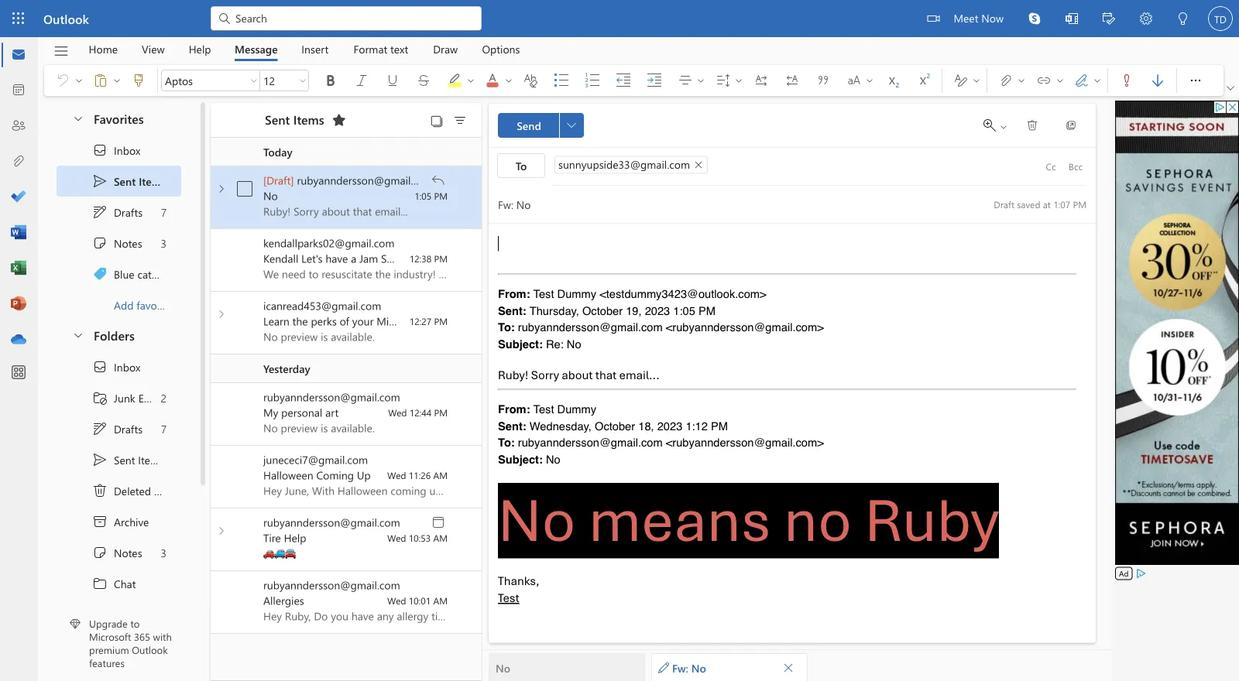 Task type: describe. For each thing, give the bounding box(es) containing it.

[[984, 119, 996, 132]]

 notes for first the  tree item from the bottom of the no means no ruby application
[[92, 545, 142, 561]]

increase indent image
[[647, 73, 678, 88]]

 button for 
[[215, 183, 228, 195]]

 button
[[346, 68, 377, 93]]

 for 
[[215, 525, 227, 538]]

sunnyupside33@gmail.com button
[[555, 156, 708, 174]]

 button
[[1017, 113, 1048, 138]]

a
[[351, 251, 357, 266]]

notes for first the  tree item from the bottom of the no means no ruby application
[[114, 546, 142, 560]]

decrease indent image
[[616, 73, 647, 88]]

sorry inside reading pane main content
[[531, 368, 559, 383]]

rubyanndersson@gmail.com down coming
[[263, 516, 400, 530]]

19,
[[626, 304, 642, 318]]

 button inside folders tree item
[[64, 321, 91, 349]]

help button
[[177, 37, 223, 61]]

icanread453@gmail.com
[[263, 299, 381, 313]]

2  tree item from the top
[[57, 445, 181, 476]]

 tree item
[[57, 507, 181, 538]]


[[1150, 73, 1166, 88]]

font color image
[[485, 73, 516, 88]]

 for first the  tree item from the bottom of the no means no ruby application
[[92, 545, 108, 561]]

 chat
[[92, 576, 136, 592]]

2023 inside from: test dummy <testdummy3423@outlook.com> sent: thursday, october 19, 2023 1:05 pm to: rubyanndersson@gmail.com <rubyanndersson@gmail.com> subject: re: no
[[645, 304, 670, 318]]


[[1119, 73, 1135, 88]]

text highlight color image
[[447, 73, 478, 88]]

thanks,
[[498, 574, 540, 589]]


[[431, 515, 446, 531]]

wednesday,
[[530, 419, 592, 433]]

3 for 2nd the  tree item from the bottom of the no means no ruby application
[[161, 236, 167, 250]]

sunnyupside33@gmail.com
[[559, 157, 690, 171]]

premium
[[89, 644, 129, 657]]

 blue category
[[92, 266, 179, 282]]

 button
[[426, 109, 448, 131]]

sent inside sent items 
[[265, 111, 290, 128]]

 
[[984, 119, 1009, 132]]

3 for first the  tree item from the bottom of the no means no ruby application
[[161, 546, 167, 560]]


[[323, 73, 339, 88]]

 drafts for 
[[92, 205, 143, 220]]

add favorite
[[114, 298, 173, 312]]

notes for 2nd the  tree item from the bottom of the no means no ruby application
[[114, 236, 142, 250]]


[[716, 73, 731, 88]]

features
[[89, 657, 125, 670]]

 button
[[1054, 0, 1091, 39]]


[[430, 114, 444, 128]]

message list list box
[[211, 138, 482, 681]]

no
[[784, 483, 852, 559]]

 button down the "options" 'button'
[[477, 65, 516, 96]]

coming
[[316, 468, 354, 483]]

 tree item
[[57, 476, 181, 507]]

outlook inside "upgrade to microsoft 365 with premium outlook features"
[[132, 644, 168, 657]]

test for thanks, test
[[498, 591, 519, 606]]

1  tree item from the top
[[57, 228, 181, 259]]

2  tree item from the top
[[57, 538, 181, 569]]

1:12
[[686, 419, 708, 433]]


[[1178, 12, 1190, 25]]

to do image
[[11, 190, 26, 205]]


[[1037, 73, 1052, 88]]

 for 
[[92, 205, 108, 220]]


[[354, 73, 370, 88]]

<rubyanndersson@gmail.com> inside from: test dummy <testdummy3423@outlook.com> sent: thursday, october 19, 2023 1:05 pm to: rubyanndersson@gmail.com <rubyanndersson@gmail.com> subject: re: no
[[666, 321, 824, 334]]

 left  button on the top
[[504, 76, 514, 85]]

email
[[138, 391, 164, 405]]

10:53
[[409, 532, 431, 545]]

kendallparks02@gmail.com
[[263, 236, 395, 250]]

1  tree item from the top
[[57, 569, 181, 600]]

view
[[142, 42, 165, 56]]

7 for 
[[161, 422, 167, 436]]

 
[[93, 73, 122, 88]]

Font size text field
[[260, 71, 296, 90]]

wed for help
[[387, 532, 406, 545]]

 for 
[[92, 143, 108, 158]]

no preview is available. for art
[[263, 421, 375, 435]]

premium features image
[[70, 619, 81, 630]]

rubyanndersson@gmail.com inside the [draft] rubyanndersson@gmail.com 
[[297, 173, 434, 187]]

have
[[326, 251, 348, 266]]

ad
[[1119, 569, 1129, 579]]

 button
[[408, 68, 439, 93]]

Search field
[[234, 10, 473, 26]]

 tree item for 
[[57, 414, 181, 445]]

 button right '' on the left of the page
[[111, 68, 123, 93]]


[[131, 73, 146, 88]]

favorites tree item
[[57, 104, 181, 135]]

no inside from: test dummy <testdummy3423@outlook.com> sent: thursday, october 19, 2023 1:05 pm to: rubyanndersson@gmail.com <rubyanndersson@gmail.com> subject: re: no
[[567, 337, 581, 351]]


[[523, 73, 538, 88]]


[[783, 663, 794, 674]]

select a conversation checkbox for no
[[232, 177, 263, 201]]

to: inside from: test dummy sent: wednesday, october 18, 2023 1:12 pm to: rubyanndersson@gmail.com <rubyanndersson@gmail.com> subject: no
[[498, 436, 515, 450]]


[[1188, 73, 1204, 88]]

To text field
[[553, 156, 1039, 177]]

format text
[[354, 42, 408, 56]]


[[93, 73, 108, 88]]

draft saved at 1:07 pm
[[994, 198, 1087, 210]]

chat
[[114, 577, 136, 591]]

to: inside from: test dummy <testdummy3423@outlook.com> sent: thursday, october 19, 2023 1:05 pm to: rubyanndersson@gmail.com <rubyanndersson@gmail.com> subject: re: no
[[498, 321, 515, 334]]

upgrade
[[89, 617, 128, 631]]

people image
[[11, 119, 26, 134]]

dummy for october
[[557, 403, 597, 416]]

am for junececi7@gmail.com
[[433, 469, 448, 482]]

home button
[[77, 37, 129, 61]]

text
[[391, 42, 408, 56]]

yesterday
[[263, 362, 310, 376]]

test for from: test dummy <testdummy3423@outlook.com> sent: thursday, october 19, 2023 1:05 pm to: rubyanndersson@gmail.com <rubyanndersson@gmail.com> subject: re: no
[[533, 287, 554, 301]]

 
[[847, 73, 875, 88]]

kendallparks02@gmail.com kendall let's have a jam sesh 12:38 pm
[[263, 236, 448, 266]]

select a conversation checkbox for allergies
[[232, 582, 263, 607]]

clipboard group
[[47, 65, 154, 96]]

no button
[[489, 654, 645, 682]]

reading pane main content
[[483, 97, 1112, 682]]

folders tree item
[[57, 321, 181, 352]]

yesterday heading
[[211, 355, 482, 383]]

 fw: no
[[658, 661, 706, 675]]

 
[[1037, 73, 1065, 88]]

<rubyanndersson@gmail.com> inside from: test dummy sent: wednesday, october 18, 2023 1:12 pm to: rubyanndersson@gmail.com <rubyanndersson@gmail.com> subject: no
[[666, 436, 824, 450]]

1:05 inside message list list box
[[415, 190, 432, 202]]

sesh
[[381, 251, 403, 266]]

 button
[[1016, 0, 1054, 37]]

at
[[1043, 198, 1051, 210]]

from: for thursday, october 19, 2023 1:05 pm
[[498, 287, 530, 301]]

 inbox for 
[[92, 359, 140, 375]]

 left font color image
[[466, 76, 476, 85]]

items for 1st  tree item from the top of the no means no ruby application
[[139, 174, 166, 188]]

 button for 
[[215, 525, 228, 538]]

2  from the top
[[215, 308, 227, 321]]

Message body, press Alt+F10 to exit text field
[[498, 236, 1087, 268]]

 tree item for 
[[57, 352, 181, 383]]

calendar image
[[11, 83, 26, 98]]


[[678, 73, 693, 88]]

18,
[[639, 419, 654, 433]]

sent inside favorites tree
[[114, 174, 136, 188]]

2023 inside from: test dummy sent: wednesday, october 18, 2023 1:12 pm to: rubyanndersson@gmail.com <rubyanndersson@gmail.com> subject: no
[[657, 419, 683, 433]]

test for from: test dummy sent: wednesday, october 18, 2023 1:12 pm to: rubyanndersson@gmail.com <rubyanndersson@gmail.com> subject: no
[[533, 403, 554, 416]]

from: test dummy sent: wednesday, october 18, 2023 1:12 pm to: rubyanndersson@gmail.com <rubyanndersson@gmail.com> subject: no
[[498, 403, 824, 466]]

 button inside include group
[[1054, 68, 1067, 93]]

Add a subject text field
[[489, 192, 980, 217]]

2 select a conversation checkbox from the top
[[232, 519, 263, 544]]

 left font size text box
[[249, 76, 259, 85]]

 for  popup button
[[1227, 84, 1235, 92]]

home
[[89, 42, 118, 56]]

format
[[354, 42, 388, 56]]

 button
[[46, 38, 77, 64]]

thursday,
[[530, 304, 579, 318]]

sent: inside from: test dummy <testdummy3423@outlook.com> sent: thursday, october 19, 2023 1:05 pm to: rubyanndersson@gmail.com <rubyanndersson@gmail.com> subject: re: no
[[498, 304, 527, 318]]

 button
[[85, 68, 111, 93]]

 button
[[327, 108, 351, 132]]

 drafts for 
[[92, 421, 143, 437]]

2
[[161, 391, 167, 405]]

 left  button
[[74, 76, 84, 85]]

rubyanndersson@gmail.com up allergies
[[263, 578, 400, 593]]

 button down message button
[[248, 70, 260, 91]]

 
[[1074, 73, 1102, 88]]

 
[[678, 73, 706, 88]]

about inside reading pane main content
[[562, 368, 593, 383]]

drafts for 
[[114, 422, 143, 436]]

2  button from the top
[[215, 308, 228, 321]]

1:05 pm
[[415, 190, 448, 202]]


[[92, 514, 108, 530]]

superscript image
[[916, 73, 947, 88]]

 inside  
[[696, 76, 706, 85]]

1:05 inside from: test dummy <testdummy3423@outlook.com> sent: thursday, october 19, 2023 1:05 pm to: rubyanndersson@gmail.com <rubyanndersson@gmail.com> subject: re: no
[[673, 304, 696, 318]]


[[1140, 12, 1153, 25]]

no means no ruby
[[498, 483, 999, 559]]

available. for art
[[331, 421, 375, 435]]

rubyanndersson@gmail.com inside from: test dummy <testdummy3423@outlook.com> sent: thursday, october 19, 2023 1:05 pm to: rubyanndersson@gmail.com <rubyanndersson@gmail.com> subject: re: no
[[518, 321, 663, 334]]

 button down  button
[[47, 65, 85, 96]]


[[954, 73, 969, 88]]

wed left 10:01
[[387, 595, 406, 607]]

12:44
[[410, 407, 432, 419]]

outlook link
[[43, 0, 89, 37]]

junececi7@gmail.com
[[263, 453, 368, 467]]

allergies
[[263, 594, 304, 608]]

favorite
[[137, 298, 173, 312]]

format text button
[[342, 37, 420, 61]]

tab list inside no means no ruby application
[[77, 37, 532, 61]]

pm right the 12:27
[[434, 315, 448, 328]]

 for 
[[92, 607, 108, 623]]

account
[[425, 314, 463, 328]]

october inside from: test dummy sent: wednesday, october 18, 2023 1:12 pm to: rubyanndersson@gmail.com <rubyanndersson@gmail.com> subject: no
[[595, 419, 635, 433]]

tire help
[[263, 531, 306, 545]]

sent: inside from: test dummy sent: wednesday, october 18, 2023 1:12 pm to: rubyanndersson@gmail.com <rubyanndersson@gmail.com> subject: no
[[498, 419, 527, 433]]

 button
[[1224, 81, 1238, 96]]

outlook inside banner
[[43, 10, 89, 27]]

draw
[[433, 42, 458, 56]]

fw:
[[672, 661, 689, 675]]

 inside  
[[1017, 76, 1026, 85]]

learn
[[263, 314, 290, 328]]

 sent items for 1st  tree item from the top of the no means no ruby application
[[92, 174, 166, 189]]

 button
[[1143, 68, 1174, 93]]

 button
[[746, 68, 777, 93]]

 notes for 2nd the  tree item from the bottom of the no means no ruby application
[[92, 236, 142, 251]]

favorites tree
[[57, 98, 181, 321]]

 button inside favorites tree item
[[64, 104, 91, 132]]



Task type: locate. For each thing, give the bounding box(es) containing it.
0 vertical spatial sent
[[265, 111, 290, 128]]

 inside  dropdown button
[[567, 121, 576, 130]]

2  inbox from the top
[[92, 359, 140, 375]]

1 vertical spatial that
[[595, 368, 617, 383]]

test up 'thursday,'
[[533, 287, 554, 301]]

3 inside favorites tree
[[161, 236, 167, 250]]

0 vertical spatial 1:05
[[415, 190, 432, 202]]

up
[[357, 468, 371, 483]]

no preview is available. for perks
[[263, 330, 375, 344]]

 sent items
[[92, 174, 166, 189], [92, 452, 164, 468]]

1 select a conversation checkbox from the top
[[232, 177, 263, 201]]

dummy inside from: test dummy <testdummy3423@outlook.com> sent: thursday, october 19, 2023 1:05 pm to: rubyanndersson@gmail.com <rubyanndersson@gmail.com> subject: re: no
[[557, 287, 597, 301]]

from: up wednesday,
[[498, 403, 530, 416]]

 tree item up the blue
[[57, 228, 181, 259]]

meet
[[954, 10, 979, 25]]

1  tree item from the top
[[57, 197, 181, 228]]

 inside  
[[112, 76, 122, 85]]

 tree item
[[57, 135, 181, 166], [57, 352, 181, 383]]

1  from the top
[[92, 174, 108, 189]]

 button inside dropdown button
[[503, 68, 515, 93]]

send
[[517, 118, 541, 132]]

sent: left wednesday,
[[498, 419, 527, 433]]

2  tree item from the top
[[57, 414, 181, 445]]

thanks, test
[[498, 574, 540, 606]]

1:07
[[1054, 198, 1071, 210]]

 inbox inside favorites tree
[[92, 143, 140, 158]]

outlook banner
[[0, 0, 1239, 39]]

2 sent: from the top
[[498, 419, 527, 433]]

 down favorites tree item
[[92, 143, 108, 158]]

1 to: from the top
[[498, 321, 515, 334]]

0 vertical spatial sent:
[[498, 304, 527, 318]]

numbering image
[[585, 73, 616, 88]]

available. down art
[[331, 421, 375, 435]]

2 vertical spatial sent
[[114, 453, 135, 467]]

subscript image
[[885, 73, 916, 88]]

0 horizontal spatial that
[[353, 204, 372, 218]]

2 vertical spatial select a conversation checkbox
[[232, 582, 263, 607]]

1 vertical spatial 
[[92, 545, 108, 561]]

select a conversation checkbox down today
[[232, 177, 263, 201]]

microsoft up features at the bottom left of page
[[89, 630, 131, 644]]

from: inside from: test dummy <testdummy3423@outlook.com> sent: thursday, october 19, 2023 1:05 pm to: rubyanndersson@gmail.com <rubyanndersson@gmail.com> subject: re: no
[[498, 287, 530, 301]]

 inside  popup button
[[1227, 84, 1235, 92]]

 up ""
[[92, 483, 108, 499]]

 inside  
[[1056, 76, 1065, 85]]

tags group
[[1112, 65, 1174, 93]]

1 drafts from the top
[[114, 205, 143, 219]]

 inside  
[[999, 122, 1009, 132]]

archive
[[114, 515, 149, 529]]

0 vertical spatial preview
[[281, 330, 318, 344]]

0 vertical spatial 
[[92, 236, 108, 251]]

1 inbox from the top
[[114, 143, 140, 157]]

rubyanndersson@gmail.com inside from: test dummy sent: wednesday, october 18, 2023 1:12 pm to: rubyanndersson@gmail.com <rubyanndersson@gmail.com> subject: no
[[518, 436, 663, 450]]

upgrade to microsoft 365 with premium outlook features
[[89, 617, 172, 670]]

basic text group
[[161, 65, 947, 96]]

2 available. from the top
[[331, 421, 375, 435]]

october inside from: test dummy <testdummy3423@outlook.com> sent: thursday, october 19, 2023 1:05 pm to: rubyanndersson@gmail.com <rubyanndersson@gmail.com> subject: re: no
[[583, 304, 623, 318]]

1 horizontal spatial microsoft
[[377, 314, 422, 328]]

dummy up wednesday,
[[557, 403, 597, 416]]

0 vertical spatial 
[[1227, 84, 1235, 92]]

0 vertical spatial from:
[[498, 287, 530, 301]]

from:
[[498, 287, 530, 301], [498, 403, 530, 416]]

1  from the top
[[92, 143, 108, 158]]

test down thanks, at the bottom left
[[498, 591, 519, 606]]

about down re:
[[562, 368, 593, 383]]

files image
[[11, 154, 26, 170]]

 button left 
[[503, 68, 515, 93]]

sent
[[265, 111, 290, 128], [114, 174, 136, 188], [114, 453, 135, 467]]

 inbox down folders tree item
[[92, 359, 140, 375]]

[draft]
[[263, 173, 294, 187]]

 sent items inside tree
[[92, 452, 164, 468]]

 button left font color image
[[465, 68, 477, 93]]

3 select a conversation checkbox from the top
[[232, 456, 263, 481]]


[[74, 76, 84, 85], [112, 76, 122, 85], [249, 76, 259, 85], [298, 76, 308, 85], [466, 76, 476, 85], [504, 76, 514, 85], [696, 76, 706, 85], [734, 76, 744, 85], [865, 76, 875, 85], [972, 76, 982, 85], [1017, 76, 1026, 85], [1056, 76, 1065, 85], [1093, 76, 1102, 85], [72, 112, 84, 124], [999, 122, 1009, 132], [72, 329, 84, 341]]

dummy
[[557, 287, 597, 301], [557, 403, 597, 416]]

 button right ""
[[1054, 68, 1067, 93]]

select a conversation checkbox down 🚗🚙🚘
[[232, 582, 263, 607]]

test up wednesday,
[[533, 403, 554, 416]]

 left favorites
[[72, 112, 84, 124]]

include group
[[991, 65, 1105, 96]]

1 vertical spatial ruby!
[[498, 368, 529, 383]]

word image
[[11, 225, 26, 241]]

excel image
[[11, 261, 26, 277]]

bullets image
[[554, 73, 585, 88]]

items inside sent items 
[[293, 111, 324, 128]]

0 vertical spatial no preview is available.
[[263, 330, 375, 344]]

1 vertical spatial 7
[[161, 422, 167, 436]]


[[92, 576, 108, 592], [92, 607, 108, 623]]

 inbox for 
[[92, 143, 140, 158]]

1 no preview is available. from the top
[[263, 330, 375, 344]]

2 3 from the top
[[161, 546, 167, 560]]

is down art
[[321, 421, 328, 435]]

 inside tree
[[92, 452, 108, 468]]

help
[[189, 42, 211, 56], [284, 531, 306, 545]]

1 vertical spatial  inbox
[[92, 359, 140, 375]]

0 vertical spatial  tree item
[[57, 166, 181, 197]]

1 vertical spatial subject:
[[498, 453, 543, 466]]

inbox inside favorites tree
[[114, 143, 140, 157]]

 drafts inside favorites tree
[[92, 205, 143, 220]]

1 vertical spatial ruby! sorry about that email...
[[498, 368, 660, 383]]

0 horizontal spatial 
[[567, 121, 576, 130]]

 left select a conversation icon
[[215, 183, 227, 195]]

items for  tree item on the bottom left of page
[[154, 484, 180, 498]]

no means no ruby application
[[0, 0, 1239, 682]]

dummy inside from: test dummy sent: wednesday, october 18, 2023 1:12 pm to: rubyanndersson@gmail.com <rubyanndersson@gmail.com> subject: no
[[557, 403, 597, 416]]

 button
[[1112, 68, 1143, 93]]

email... inside message list list box
[[375, 204, 408, 218]]

 for  deleted items
[[92, 483, 108, 499]]

 down ""
[[92, 545, 108, 561]]

0 vertical spatial that
[[353, 204, 372, 218]]

1 vertical spatial to:
[[498, 436, 515, 450]]

about inside message list list box
[[322, 204, 350, 218]]

12:27 pm
[[410, 315, 448, 328]]

 inbox down favorites tree item
[[92, 143, 140, 158]]

ruby! sorry about that email... inside message list list box
[[263, 204, 408, 218]]

[draft] rubyanndersson@gmail.com 
[[263, 173, 446, 188]]

1 vertical spatial test
[[533, 403, 554, 416]]

1 vertical spatial is
[[321, 421, 328, 435]]

 tree item
[[57, 197, 181, 228], [57, 414, 181, 445]]

select a conversation checkbox up 🚗🚙🚘
[[232, 519, 263, 544]]

0 vertical spatial available.
[[331, 330, 375, 344]]

1 vertical spatial 3
[[161, 546, 167, 560]]

2 am from the top
[[433, 532, 448, 545]]

1 vertical spatial about
[[562, 368, 593, 383]]

1:05 down 
[[415, 190, 432, 202]]

select a conversation checkbox left the
[[232, 302, 263, 327]]

1  sent items from the top
[[92, 174, 166, 189]]

 junk email 2
[[92, 390, 167, 406]]

rubyanndersson@gmail.com up art
[[263, 390, 400, 404]]

powerpoint image
[[11, 297, 26, 312]]

saved
[[1017, 198, 1041, 210]]

to
[[516, 158, 527, 173]]

ruby
[[865, 483, 999, 559]]

 right 
[[1093, 76, 1102, 85]]

preview for personal
[[281, 421, 318, 435]]

1 vertical spatial  sent items
[[92, 452, 164, 468]]

3 down  tree item
[[161, 546, 167, 560]]

drafts for 
[[114, 205, 143, 219]]

inbox up  junk email 2
[[114, 360, 140, 374]]

my personal art
[[263, 406, 339, 420]]

0 vertical spatial  inbox
[[92, 143, 140, 158]]

inbox for 
[[114, 143, 140, 157]]

 tree item
[[57, 383, 181, 414]]

 right '' on the left of the page
[[112, 76, 122, 85]]

0 vertical spatial about
[[322, 204, 350, 218]]

tab list containing home
[[77, 37, 532, 61]]

available. for perks
[[331, 330, 375, 344]]

is
[[321, 330, 328, 344], [321, 421, 328, 435]]

0 vertical spatial drafts
[[114, 205, 143, 219]]

2  from the top
[[92, 607, 108, 623]]

is for art
[[321, 421, 328, 435]]

2 subject: from the top
[[498, 453, 543, 466]]

sorry up kendallparks02@gmail.com
[[294, 204, 319, 218]]


[[452, 113, 468, 129]]

2  tree item from the top
[[57, 600, 181, 631]]

from: inside from: test dummy sent: wednesday, october 18, 2023 1:12 pm to: rubyanndersson@gmail.com <rubyanndersson@gmail.com> subject: no
[[498, 403, 530, 416]]

1 vertical spatial 
[[215, 308, 227, 321]]

 button left learn
[[215, 308, 228, 321]]

7 inside favorites tree
[[161, 205, 167, 219]]

1 preview from the top
[[281, 330, 318, 344]]

of
[[340, 314, 349, 328]]

 inside favorites tree
[[92, 236, 108, 251]]

1 7 from the top
[[161, 205, 167, 219]]

means
[[589, 483, 771, 559]]

pm inside from: test dummy sent: wednesday, october 18, 2023 1:12 pm to: rubyanndersson@gmail.com <rubyanndersson@gmail.com> subject: no
[[711, 419, 728, 433]]

 inside  
[[1093, 76, 1102, 85]]

 inside folders tree item
[[72, 329, 84, 341]]

pm right 12:44 at the bottom left of page
[[434, 407, 448, 419]]

2 7 from the top
[[161, 422, 167, 436]]

1  tree item from the top
[[57, 166, 181, 197]]

1 vertical spatial select a conversation checkbox
[[232, 519, 263, 544]]

1:05 down <testdummy3423@outlook.com>
[[673, 304, 696, 318]]

0 vertical spatial am
[[433, 469, 448, 482]]

 tree item
[[57, 228, 181, 259], [57, 538, 181, 569]]

2 to: from the top
[[498, 436, 515, 450]]

1 vertical spatial 
[[567, 121, 576, 130]]

add favorite tree item
[[57, 290, 181, 321]]

 inside favorites tree
[[92, 143, 108, 158]]

pm inside from: test dummy <testdummy3423@outlook.com> sent: thursday, october 19, 2023 1:05 pm to: rubyanndersson@gmail.com <rubyanndersson@gmail.com> subject: re: no
[[699, 304, 716, 318]]

from: for wednesday, october 18, 2023 1:12 pm
[[498, 403, 530, 416]]

1 horizontal spatial 1:05
[[673, 304, 696, 318]]

that
[[353, 204, 372, 218], [595, 368, 617, 383]]

account manager for test dummy image
[[1209, 6, 1233, 31]]

2 <rubyanndersson@gmail.com> from the top
[[666, 436, 824, 450]]

7
[[161, 205, 167, 219], [161, 422, 167, 436]]

1 vertical spatial 2023
[[657, 419, 683, 433]]

 inside  
[[865, 76, 875, 85]]

outlook down to
[[132, 644, 168, 657]]

 tree item
[[57, 166, 181, 197], [57, 445, 181, 476]]

 
[[954, 73, 982, 88]]

pm inside kendallparks02@gmail.com kendall let's have a jam sesh 12:38 pm
[[434, 253, 448, 265]]

0 vertical spatial ruby! sorry about that email...
[[263, 204, 408, 218]]

1 3 from the top
[[161, 236, 167, 250]]

select a conversation image
[[237, 181, 253, 197]]

email... up sesh
[[375, 204, 408, 218]]

ruby! sorry about that email... inside reading pane main content
[[498, 368, 660, 383]]

wed for coming
[[387, 469, 406, 482]]

blue
[[114, 267, 135, 281]]

sent down favorites tree item
[[114, 174, 136, 188]]

 tree item down  archive
[[57, 538, 181, 569]]

1 from: from the top
[[498, 287, 530, 301]]

2 preview from the top
[[281, 421, 318, 435]]

 right 
[[696, 76, 706, 85]]

0 vertical spatial inbox
[[114, 143, 140, 157]]

0 vertical spatial subject:
[[498, 337, 543, 351]]

microsoft inside message list list box
[[377, 314, 422, 328]]

from: test dummy <testdummy3423@outlook.com> sent: thursday, october 19, 2023 1:05 pm to: rubyanndersson@gmail.com <rubyanndersson@gmail.com> subject: re: no
[[498, 287, 824, 351]]

am right 11:26
[[433, 469, 448, 482]]

cc button
[[1039, 154, 1064, 179]]

2  from the top
[[92, 359, 108, 375]]

1 horizontal spatial sorry
[[531, 368, 559, 383]]

no preview is available. down art
[[263, 421, 375, 435]]

 deleted items
[[92, 483, 180, 499]]

 inside  
[[734, 76, 744, 85]]

items left  button
[[293, 111, 324, 128]]

 button down 'draw' button
[[439, 65, 478, 96]]

1  inbox from the top
[[92, 143, 140, 158]]

 for 
[[92, 421, 108, 437]]

wed for personal
[[388, 407, 407, 419]]

2 from: from the top
[[498, 403, 530, 416]]

0 vertical spatial outlook
[[43, 10, 89, 27]]

more apps image
[[11, 366, 26, 381]]

is for perks
[[321, 330, 328, 344]]


[[331, 112, 347, 128]]

 left chat
[[92, 576, 108, 592]]

2 select a conversation checkbox from the top
[[232, 302, 263, 327]]

0 horizontal spatial outlook
[[43, 10, 89, 27]]

the
[[293, 314, 308, 328]]

notes up chat
[[114, 546, 142, 560]]

 for  dropdown button
[[567, 121, 576, 130]]

1 vertical spatial  tree item
[[57, 352, 181, 383]]

test inside from: test dummy sent: wednesday, october 18, 2023 1:12 pm to: rubyanndersson@gmail.com <rubyanndersson@gmail.com> subject: no
[[533, 403, 554, 416]]

insert button
[[290, 37, 340, 61]]

0 vertical spatial help
[[189, 42, 211, 56]]

1 vertical spatial 
[[92, 607, 108, 623]]

from: up 'thursday,'
[[498, 287, 530, 301]]

test inside from: test dummy <testdummy3423@outlook.com> sent: thursday, october 19, 2023 1:05 pm to: rubyanndersson@gmail.com <rubyanndersson@gmail.com> subject: re: no
[[533, 287, 554, 301]]

view button
[[130, 37, 176, 61]]

1 am from the top
[[433, 469, 448, 482]]

subject: down wednesday,
[[498, 453, 543, 466]]

select a conversation checkbox for my personal art
[[232, 394, 263, 418]]

send button
[[498, 113, 560, 138]]

1 horizontal spatial 
[[1026, 119, 1039, 132]]

1 vertical spatial microsoft
[[89, 630, 131, 644]]

1 vertical spatial available.
[[331, 421, 375, 435]]

halloween coming up
[[263, 468, 371, 483]]

 tree item for 
[[57, 197, 181, 228]]

2  tree item from the top
[[57, 352, 181, 383]]

 inside  button
[[1026, 119, 1039, 132]]

sorry
[[294, 204, 319, 218], [531, 368, 559, 383]]

 notes inside tree
[[92, 545, 142, 561]]

left-rail-appbar navigation
[[3, 37, 34, 358]]

1 vertical spatial 1:05
[[673, 304, 696, 318]]

ruby! sorry about that email... down re:
[[498, 368, 660, 383]]

3 am from the top
[[433, 595, 448, 607]]

0 vertical spatial to:
[[498, 321, 515, 334]]

 right font size text box
[[298, 76, 308, 85]]

 right  dropdown button on the right of the page
[[1227, 84, 1235, 92]]

email... inside reading pane main content
[[619, 368, 660, 383]]

 for 
[[92, 359, 108, 375]]

2  drafts from the top
[[92, 421, 143, 437]]

1 vertical spatial sent
[[114, 174, 136, 188]]

am for rubyanndersson@gmail.com
[[433, 595, 448, 607]]

tab list
[[77, 37, 532, 61]]

 notes down  tree item
[[92, 545, 142, 561]]

wed 12:44 pm
[[388, 407, 448, 419]]

 button left favorites
[[64, 104, 91, 132]]

items right deleted
[[154, 484, 180, 498]]

inbox for 
[[114, 360, 140, 374]]

1 dummy from the top
[[557, 287, 597, 301]]

 sent items inside favorites tree
[[92, 174, 166, 189]]

 button
[[123, 68, 154, 93]]

1:05
[[415, 190, 432, 202], [673, 304, 696, 318]]

 tree item for 
[[57, 135, 181, 166]]

0 horizontal spatial 
[[92, 483, 108, 499]]

2 is from the top
[[321, 421, 328, 435]]

1  drafts from the top
[[92, 205, 143, 220]]

2  from the top
[[92, 421, 108, 437]]

 button
[[778, 657, 799, 679]]

items down favorites tree item
[[139, 174, 166, 188]]

1 select a conversation checkbox from the top
[[232, 394, 263, 418]]

that inside reading pane main content
[[595, 368, 617, 383]]

1 notes from the top
[[114, 236, 142, 250]]

 inbox
[[92, 143, 140, 158], [92, 359, 140, 375]]

to:
[[498, 321, 515, 334], [498, 436, 515, 450]]

preview down my personal art
[[281, 421, 318, 435]]

pm right 1:07
[[1073, 198, 1087, 210]]

1  notes from the top
[[92, 236, 142, 251]]

 inside favorites tree
[[92, 174, 108, 189]]

 button
[[1056, 113, 1087, 138]]

2 vertical spatial  button
[[215, 525, 228, 538]]

1 vertical spatial  notes
[[92, 545, 142, 561]]

add
[[114, 298, 134, 312]]

cc
[[1046, 160, 1056, 173]]

1 vertical spatial no preview is available.
[[263, 421, 375, 435]]

 left tire
[[215, 525, 227, 538]]

 sent items up deleted
[[92, 452, 164, 468]]

1 vertical spatial am
[[433, 532, 448, 545]]

 tree item up upgrade
[[57, 569, 181, 600]]

1 vertical spatial email...
[[619, 368, 660, 383]]

that inside message list list box
[[353, 204, 372, 218]]

1 horizontal spatial email...
[[619, 368, 660, 383]]

sent items heading
[[245, 103, 351, 137]]


[[928, 12, 940, 25]]

0 vertical spatial select a conversation checkbox
[[232, 394, 263, 418]]

tree containing 
[[57, 352, 181, 662]]

0 vertical spatial test
[[533, 287, 554, 301]]

help inside button
[[189, 42, 211, 56]]

my
[[263, 406, 278, 420]]

1  tree item from the top
[[57, 135, 181, 166]]

 sent items for first  tree item from the bottom of the no means no ruby application
[[92, 452, 164, 468]]

 button
[[248, 70, 260, 91], [297, 70, 309, 91], [64, 104, 91, 132], [64, 321, 91, 349]]


[[1029, 12, 1041, 25]]

 search field
[[211, 0, 482, 35]]

 
[[716, 73, 744, 88]]

tree
[[57, 352, 181, 662]]

today heading
[[211, 138, 482, 167]]

1  from the top
[[92, 205, 108, 220]]

3 select a conversation checkbox from the top
[[232, 582, 263, 607]]

1 vertical spatial inbox
[[114, 360, 140, 374]]

1 horizontal spatial about
[[562, 368, 593, 383]]

1 vertical spatial notes
[[114, 546, 142, 560]]

 inside favorites tree
[[92, 205, 108, 220]]

0 vertical spatial 
[[215, 183, 227, 195]]

sent up  tree item on the bottom left of page
[[114, 453, 135, 467]]

notes inside favorites tree
[[114, 236, 142, 250]]

1  button from the top
[[215, 183, 228, 195]]

 up 
[[92, 205, 108, 220]]

0 vertical spatial notes
[[114, 236, 142, 250]]

7 down 2
[[161, 422, 167, 436]]

help inside message list list box
[[284, 531, 306, 545]]

0 vertical spatial  sent items
[[92, 174, 166, 189]]

 inside  tree item
[[92, 483, 108, 499]]

today
[[263, 145, 293, 159]]

 right 
[[972, 76, 982, 85]]

message button
[[223, 37, 289, 61]]

 button
[[1091, 0, 1128, 39]]

 for 
[[215, 183, 227, 195]]

0 vertical spatial 7
[[161, 205, 167, 219]]

2 vertical spatial 
[[215, 525, 227, 538]]

items for first  tree item from the bottom of the no means no ruby application
[[138, 453, 164, 467]]

drafts inside favorites tree
[[114, 205, 143, 219]]

1 horizontal spatial that
[[595, 368, 617, 383]]

0 vertical spatial  drafts
[[92, 205, 143, 220]]


[[999, 73, 1014, 88]]

about
[[322, 204, 350, 218], [562, 368, 593, 383]]

Select a conversation checkbox
[[232, 394, 263, 418], [232, 519, 263, 544], [232, 582, 263, 607]]

sorry inside message list list box
[[294, 204, 319, 218]]

3  from the top
[[215, 525, 227, 538]]

0 vertical spatial 
[[92, 143, 108, 158]]

pm right the 1:12
[[711, 419, 728, 433]]

subject: left re:
[[498, 337, 543, 351]]

items inside favorites tree
[[139, 174, 166, 188]]

2 inbox from the top
[[114, 360, 140, 374]]

1 vertical spatial sorry
[[531, 368, 559, 383]]

1 subject: from the top
[[498, 337, 543, 351]]

1 vertical spatial 
[[92, 421, 108, 437]]

1 is from the top
[[321, 330, 328, 344]]

pm
[[434, 190, 448, 202], [1073, 198, 1087, 210], [434, 253, 448, 265], [699, 304, 716, 318], [434, 315, 448, 328], [434, 407, 448, 419], [711, 419, 728, 433]]

subject: inside from: test dummy <testdummy3423@outlook.com> sent: thursday, october 19, 2023 1:05 pm to: rubyanndersson@gmail.com <rubyanndersson@gmail.com> subject: re: no
[[498, 337, 543, 351]]

 button
[[439, 65, 478, 96], [465, 68, 477, 93], [503, 68, 515, 93], [1054, 68, 1067, 93]]

wed 10:53 am
[[387, 532, 448, 545]]

0 vertical spatial  tree item
[[57, 228, 181, 259]]

0 horizontal spatial sorry
[[294, 204, 319, 218]]

2023 right 19,
[[645, 304, 670, 318]]

 tree item up deleted
[[57, 445, 181, 476]]

 right  
[[1026, 119, 1039, 132]]

1  from the top
[[215, 183, 227, 195]]

1 sent: from the top
[[498, 304, 527, 318]]

halloween
[[263, 468, 313, 483]]

mail image
[[11, 47, 26, 63]]

 tree item
[[57, 259, 181, 290]]

microsoft inside "upgrade to microsoft 365 with premium outlook features"
[[89, 630, 131, 644]]

0 vertical spatial 3
[[161, 236, 167, 250]]

dummy up 'thursday,'
[[557, 287, 597, 301]]

0 vertical spatial is
[[321, 330, 328, 344]]

2 vertical spatial test
[[498, 591, 519, 606]]

1 <rubyanndersson@gmail.com> from the top
[[666, 321, 824, 334]]

 for 2nd the  tree item from the bottom of the no means no ruby application
[[92, 236, 108, 251]]

ruby! inside message list list box
[[263, 204, 291, 218]]

2 notes from the top
[[114, 546, 142, 560]]

0 vertical spatial  tree item
[[57, 135, 181, 166]]

folders
[[94, 327, 135, 343]]

am
[[433, 469, 448, 482], [433, 532, 448, 545], [433, 595, 448, 607]]

2  notes from the top
[[92, 545, 142, 561]]

Font text field
[[162, 71, 247, 90]]

subject: inside from: test dummy sent: wednesday, october 18, 2023 1:12 pm to: rubyanndersson@gmail.com <rubyanndersson@gmail.com> subject: no
[[498, 453, 543, 466]]

no inside from: test dummy sent: wednesday, october 18, 2023 1:12 pm to: rubyanndersson@gmail.com <rubyanndersson@gmail.com> subject: no
[[546, 453, 561, 466]]

2  from the top
[[92, 545, 108, 561]]

2 no preview is available. from the top
[[263, 421, 375, 435]]

1 vertical spatial  button
[[215, 308, 228, 321]]

0 horizontal spatial email...
[[375, 204, 408, 218]]

 tree item down favorites tree item
[[57, 166, 181, 197]]

pm down 
[[434, 190, 448, 202]]

 button
[[777, 68, 808, 93]]

 for  chat
[[92, 576, 108, 592]]


[[53, 43, 69, 59]]

2 dummy from the top
[[557, 403, 597, 416]]

 up 
[[92, 236, 108, 251]]

onedrive image
[[11, 332, 26, 348]]

 for 
[[1026, 119, 1039, 132]]

art
[[325, 406, 339, 420]]

preview for the
[[281, 330, 318, 344]]

 notes inside favorites tree
[[92, 236, 142, 251]]

 right ""
[[1056, 76, 1065, 85]]

0 horizontal spatial help
[[189, 42, 211, 56]]

 up  tree item on the bottom left of page
[[92, 452, 108, 468]]

 button
[[1128, 0, 1165, 39]]

 button
[[1165, 0, 1202, 39]]

dummy for thursday,
[[557, 287, 597, 301]]

0 vertical spatial  button
[[215, 183, 228, 195]]


[[431, 173, 446, 188]]

 inside  
[[972, 76, 982, 85]]

drafts down  junk email 2
[[114, 422, 143, 436]]

2 vertical spatial select a conversation checkbox
[[232, 456, 263, 481]]

sent items 
[[265, 111, 347, 128]]

0 horizontal spatial ruby! sorry about that email...
[[263, 204, 408, 218]]

0 vertical spatial 
[[92, 205, 108, 220]]

 right ""
[[734, 76, 744, 85]]

0 vertical spatial  tree item
[[57, 197, 181, 228]]

ruby! inside reading pane main content
[[498, 368, 529, 383]]

 notes up  tree item
[[92, 236, 142, 251]]

 button left '' on the left of the page
[[73, 68, 85, 93]]

1 vertical spatial  drafts
[[92, 421, 143, 437]]

2 drafts from the top
[[114, 422, 143, 436]]

 right  on the top right of the page
[[999, 122, 1009, 132]]

0 horizontal spatial microsoft
[[89, 630, 131, 644]]

insert
[[302, 42, 329, 56]]

1 vertical spatial dummy
[[557, 403, 597, 416]]

message list section
[[211, 99, 482, 681]]

0 vertical spatial 
[[92, 576, 108, 592]]

Select a conversation checkbox
[[232, 177, 263, 201], [232, 302, 263, 327], [232, 456, 263, 481]]

1 available. from the top
[[331, 330, 375, 344]]

1 horizontal spatial help
[[284, 531, 306, 545]]

 left folders
[[72, 329, 84, 341]]

7 for 
[[161, 205, 167, 219]]

3 up category
[[161, 236, 167, 250]]

test inside thanks, test
[[498, 591, 519, 606]]

1  from the top
[[92, 236, 108, 251]]

3  button from the top
[[215, 525, 228, 538]]

 left learn
[[215, 308, 227, 321]]

2  sent items from the top
[[92, 452, 164, 468]]

 button left tire
[[215, 525, 228, 538]]

 tree item down junk
[[57, 414, 181, 445]]

select a conversation checkbox for learn the perks of your microsoft account
[[232, 302, 263, 327]]

am right 10:01
[[433, 595, 448, 607]]

 tree item
[[57, 569, 181, 600], [57, 600, 181, 631]]

 drafts down  tree item
[[92, 421, 143, 437]]

2 vertical spatial am
[[433, 595, 448, 607]]

wed left 11:26
[[387, 469, 406, 482]]

wed
[[388, 407, 407, 419], [387, 469, 406, 482], [387, 532, 406, 545], [387, 595, 406, 607]]

1 horizontal spatial ruby! sorry about that email...
[[498, 368, 660, 383]]

1  from the top
[[92, 576, 108, 592]]

0 vertical spatial 2023
[[645, 304, 670, 318]]

sorry down re:
[[531, 368, 559, 383]]

1 vertical spatial  tree item
[[57, 414, 181, 445]]

1 vertical spatial <rubyanndersson@gmail.com>
[[666, 436, 824, 450]]


[[816, 73, 831, 88]]

0 vertical spatial sorry
[[294, 204, 319, 218]]

items inside  deleted items
[[154, 484, 180, 498]]

2  from the top
[[92, 452, 108, 468]]

no inside button
[[496, 661, 511, 675]]

 button right font size text box
[[297, 70, 309, 91]]

sent: left 'thursday,'
[[498, 304, 527, 318]]

11:26
[[409, 469, 431, 482]]

set your advertising preferences image
[[1135, 568, 1148, 580]]

wed left 10:53
[[387, 532, 406, 545]]

 inside favorites tree item
[[72, 112, 84, 124]]



Task type: vqa. For each thing, say whether or not it's contained in the screenshot.
Inbox
yes



